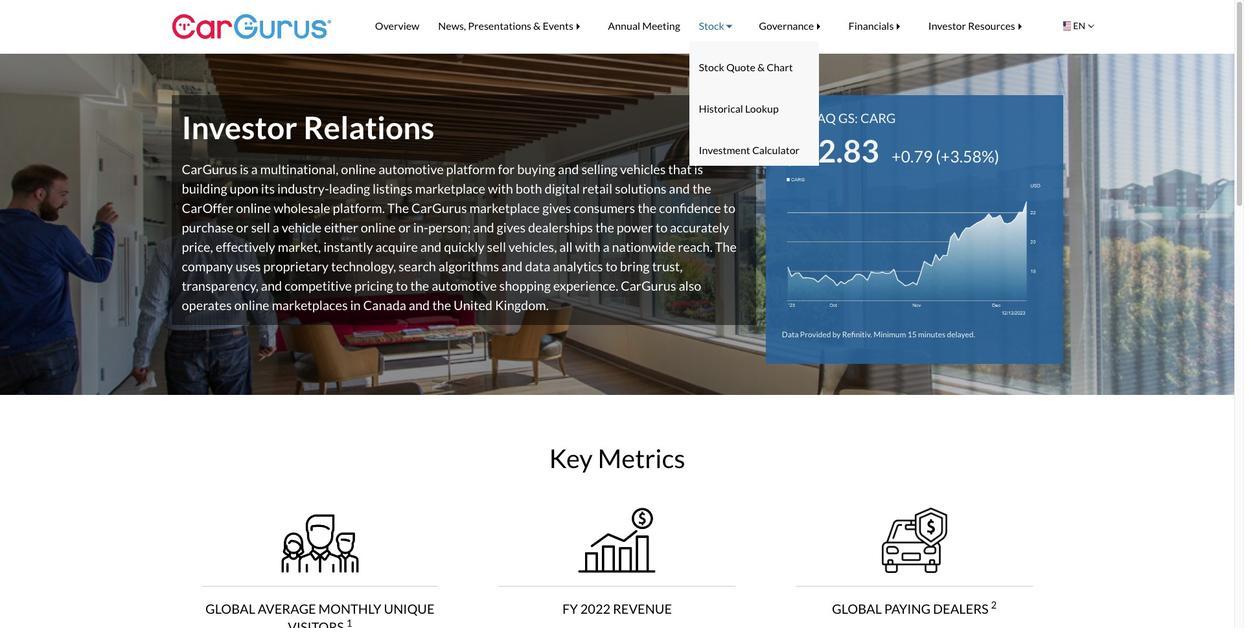 Task type: locate. For each thing, give the bounding box(es) containing it.
stock link
[[690, 10, 750, 41]]

investment calculator link
[[690, 135, 819, 166]]

cargurus down bring
[[621, 278, 676, 294]]

a up upon
[[251, 161, 258, 177]]

1 vertical spatial &
[[757, 61, 765, 73]]

+0.79
[[892, 146, 933, 166]]

key metrics
[[549, 443, 685, 474]]

a
[[251, 161, 258, 177], [273, 220, 279, 235], [603, 239, 609, 255]]

0 horizontal spatial gives
[[497, 220, 526, 235]]

1 vertical spatial with
[[575, 239, 600, 255]]

person;
[[428, 220, 471, 235]]

1 horizontal spatial or
[[398, 220, 411, 235]]

competitive
[[284, 278, 352, 294]]

market,
[[278, 239, 321, 255]]

sell right quickly
[[487, 239, 506, 255]]

the up confidence
[[692, 181, 711, 196]]

chart
[[767, 61, 793, 73]]

the down listings
[[387, 200, 409, 216]]

2 horizontal spatial cargurus
[[621, 278, 676, 294]]

0 vertical spatial cargurus
[[182, 161, 237, 177]]

historical lookup
[[699, 102, 779, 115]]

multinational,
[[260, 161, 338, 177]]

1 horizontal spatial is
[[694, 161, 703, 177]]

historical
[[699, 102, 743, 115]]

is
[[240, 161, 249, 177], [694, 161, 703, 177]]

the
[[387, 200, 409, 216], [715, 239, 737, 255]]

0 horizontal spatial is
[[240, 161, 249, 177]]

1 vertical spatial a
[[273, 220, 279, 235]]

gives
[[542, 200, 571, 216], [497, 220, 526, 235]]

investment calculator
[[699, 144, 800, 156]]

1 horizontal spatial gives
[[542, 200, 571, 216]]

is up upon
[[240, 161, 249, 177]]

with
[[488, 181, 513, 196], [575, 239, 600, 255]]

that
[[668, 161, 692, 177]]

global for global paying dealers 2
[[832, 601, 882, 617]]

nationwide
[[612, 239, 675, 255]]

global left average
[[205, 601, 255, 617]]

& left 'events'
[[533, 19, 541, 32]]

0 vertical spatial with
[[488, 181, 513, 196]]

2 vertical spatial a
[[603, 239, 609, 255]]

0 horizontal spatial cargurus
[[182, 161, 237, 177]]

2 stock from the top
[[699, 61, 724, 73]]

revenue
[[613, 601, 672, 617]]

1 vertical spatial investor
[[182, 109, 297, 146]]

menu
[[690, 41, 819, 166]]

or
[[236, 220, 249, 235], [398, 220, 411, 235]]

and down proprietary
[[261, 278, 282, 294]]

also
[[679, 278, 701, 294]]

a left vehicle
[[273, 220, 279, 235]]

dealers
[[933, 601, 989, 617]]

platform.
[[333, 200, 385, 216]]

marketplace
[[415, 181, 485, 196], [469, 200, 540, 216]]

1 vertical spatial cargurus
[[411, 200, 467, 216]]

2 or from the left
[[398, 220, 411, 235]]

& left chart
[[757, 61, 765, 73]]

delayed.
[[947, 330, 975, 339]]

2 global from the left
[[832, 601, 882, 617]]

0 horizontal spatial sell
[[251, 220, 270, 235]]

1 horizontal spatial a
[[273, 220, 279, 235]]

1 global from the left
[[205, 601, 255, 617]]

shopping
[[499, 278, 551, 294]]

resources
[[968, 19, 1015, 32]]

0 vertical spatial investor
[[928, 19, 966, 32]]

wholesale
[[274, 200, 330, 216]]

online up acquire
[[361, 220, 396, 235]]

and
[[558, 161, 579, 177], [669, 181, 690, 196], [473, 220, 494, 235], [420, 239, 441, 255], [502, 259, 523, 274], [261, 278, 282, 294], [409, 297, 430, 313]]

news, presentations & events link
[[429, 10, 599, 41]]

technology,
[[331, 259, 396, 274]]

unique
[[384, 601, 434, 617]]

or left in-
[[398, 220, 411, 235]]

2 horizontal spatial a
[[603, 239, 609, 255]]

& inside stock menu item
[[757, 61, 765, 73]]

1 horizontal spatial sell
[[487, 239, 506, 255]]

governance
[[759, 19, 814, 32]]

nasdaq gs: carg $22.83 +0.79 (+3.58%)
[[782, 110, 999, 169]]

0 horizontal spatial a
[[251, 161, 258, 177]]

1 or from the left
[[236, 220, 249, 235]]

0 vertical spatial gives
[[542, 200, 571, 216]]

0 vertical spatial &
[[533, 19, 541, 32]]

building
[[182, 181, 227, 196]]

stock left quote
[[699, 61, 724, 73]]

en
[[1073, 20, 1085, 31]]

investor up upon
[[182, 109, 297, 146]]

is right that
[[694, 161, 703, 177]]

1 vertical spatial gives
[[497, 220, 526, 235]]

1 stock from the top
[[699, 19, 724, 32]]

investor relations
[[182, 109, 434, 146]]

1 is from the left
[[240, 161, 249, 177]]

0 horizontal spatial or
[[236, 220, 249, 235]]

a up analytics
[[603, 239, 609, 255]]

stock for stock quote & chart
[[699, 61, 724, 73]]

marketplace down both
[[469, 200, 540, 216]]

2022
[[580, 601, 610, 617]]

cargurus up person; at the left top of the page
[[411, 200, 467, 216]]

financials link
[[839, 10, 919, 41]]

with down for
[[488, 181, 513, 196]]

historical lookup link
[[690, 93, 819, 124]]

selling
[[581, 161, 618, 177]]

1 vertical spatial stock
[[699, 61, 724, 73]]

annual meeting
[[608, 19, 680, 32]]

sell up effectively
[[251, 220, 270, 235]]

menu bar
[[346, 0, 1060, 166]]

&
[[533, 19, 541, 32], [757, 61, 765, 73]]

0 horizontal spatial global
[[205, 601, 255, 617]]

to up nationwide
[[655, 220, 668, 235]]

1 horizontal spatial global
[[832, 601, 882, 617]]

menu containing stock quote & chart
[[690, 41, 819, 166]]

1 horizontal spatial investor
[[928, 19, 966, 32]]

calculator
[[752, 144, 800, 156]]

investment
[[699, 144, 750, 156]]

with right all
[[575, 239, 600, 255]]

global left paying
[[832, 601, 882, 617]]

investor for investor resources
[[928, 19, 966, 32]]

the down solutions
[[638, 200, 656, 216]]

automotive up listings
[[379, 161, 444, 177]]

sell
[[251, 220, 270, 235], [487, 239, 506, 255]]

paying
[[884, 601, 931, 617]]

0 vertical spatial the
[[387, 200, 409, 216]]

0 horizontal spatial with
[[488, 181, 513, 196]]

the right reach.
[[715, 239, 737, 255]]

kingdom.
[[495, 297, 549, 313]]

0 horizontal spatial &
[[533, 19, 541, 32]]

1 vertical spatial the
[[715, 239, 737, 255]]

purchase
[[182, 220, 234, 235]]

0 vertical spatial a
[[251, 161, 258, 177]]

automotive
[[379, 161, 444, 177], [432, 278, 497, 294]]

either
[[324, 220, 358, 235]]

stock right meeting
[[699, 19, 724, 32]]

and up digital
[[558, 161, 579, 177]]

global inside global average monthly unique visitors
[[205, 601, 255, 617]]

pricing
[[354, 278, 393, 294]]

gs:
[[838, 110, 858, 126]]

0 vertical spatial sell
[[251, 220, 270, 235]]

the down consumers
[[595, 220, 614, 235]]

automotive down algorithms
[[432, 278, 497, 294]]

average
[[258, 601, 316, 617]]

buying
[[517, 161, 555, 177]]

global for global average monthly unique visitors
[[205, 601, 255, 617]]

nasdaq
[[782, 110, 836, 126]]

en button
[[1052, 7, 1101, 45]]

menu bar containing overview
[[346, 0, 1060, 166]]

1 vertical spatial automotive
[[432, 278, 497, 294]]

cargurus up "building"
[[182, 161, 237, 177]]

or up effectively
[[236, 220, 249, 235]]

marketplace down platform
[[415, 181, 485, 196]]

provided
[[800, 330, 831, 339]]

0 vertical spatial stock
[[699, 19, 724, 32]]

proprietary
[[263, 259, 329, 274]]

investor left resources
[[928, 19, 966, 32]]

and down that
[[669, 181, 690, 196]]

0 horizontal spatial investor
[[182, 109, 297, 146]]

gives up vehicles,
[[497, 220, 526, 235]]

fy 2022 revenue
[[562, 601, 672, 617]]

& for chart
[[757, 61, 765, 73]]

gives up dealerships at the left of the page
[[542, 200, 571, 216]]

1 horizontal spatial &
[[757, 61, 765, 73]]

all
[[559, 239, 573, 255]]

stock quote & chart
[[699, 61, 793, 73]]

1 horizontal spatial cargurus
[[411, 200, 467, 216]]

global inside global paying dealers 2
[[832, 601, 882, 617]]

lookup
[[745, 102, 779, 115]]



Task type: vqa. For each thing, say whether or not it's contained in the screenshot.
the CarGurus to the left
yes



Task type: describe. For each thing, give the bounding box(es) containing it.
1 vertical spatial marketplace
[[469, 200, 540, 216]]

caroffer
[[182, 200, 234, 216]]

instantly
[[323, 239, 373, 255]]

cargurus is a multinational, online automotive platform for buying and selling vehicles that is building upon its industry-leading listings marketplace with both digital retail solutions and the caroffer online wholesale platform. the cargurus marketplace gives consumers the confidence to purchase or sell a vehicle either online or in-person; and gives dealerships the power to accurately price, effectively market, instantly acquire and quickly sell vehicles, all with a nationwide reach. the company uses proprietary technology, search algorithms and data analytics to bring trust, transparency, and competitive pricing to the automotive shopping experience. cargurus also operates online marketplaces in canada and the united kingdom.
[[182, 161, 737, 313]]

data
[[525, 259, 550, 274]]

investor for investor relations
[[182, 109, 297, 146]]

trust,
[[652, 259, 683, 274]]

dealerships
[[528, 220, 593, 235]]

governance link
[[750, 10, 839, 41]]

both
[[516, 181, 542, 196]]

investor resources
[[928, 19, 1015, 32]]

overview link
[[366, 10, 429, 41]]

leading
[[329, 181, 370, 196]]

(+3.58%)
[[936, 146, 999, 166]]

relations
[[303, 109, 434, 146]]

key
[[549, 443, 593, 474]]

listings
[[373, 181, 412, 196]]

to up "accurately"
[[723, 200, 735, 216]]

and up shopping
[[502, 259, 523, 274]]

for
[[498, 161, 515, 177]]

solutions
[[615, 181, 666, 196]]

power
[[617, 220, 653, 235]]

confidence
[[659, 200, 721, 216]]

retail
[[582, 181, 612, 196]]

menu inside menu bar
[[690, 41, 819, 166]]

reach.
[[678, 239, 713, 255]]

carg
[[860, 110, 896, 126]]

and right canada
[[409, 297, 430, 313]]

$22.83
[[782, 132, 879, 169]]

consumers
[[574, 200, 635, 216]]

to left bring
[[605, 259, 617, 274]]

uses
[[235, 259, 261, 274]]

analytics
[[553, 259, 603, 274]]

annual
[[608, 19, 640, 32]]

visitors
[[288, 619, 344, 628]]

and up quickly
[[473, 220, 494, 235]]

cargurus logo image
[[171, 0, 332, 53]]

annual meeting link
[[599, 10, 690, 41]]

vehicles,
[[509, 239, 557, 255]]

quickly
[[444, 239, 484, 255]]

overview
[[375, 19, 419, 32]]

minimum
[[873, 330, 906, 339]]

stock menu item
[[690, 0, 819, 166]]

acquire
[[375, 239, 418, 255]]

monthly
[[318, 601, 381, 617]]

stock quote & chart link
[[690, 52, 819, 83]]

and down in-
[[420, 239, 441, 255]]

canada
[[363, 297, 406, 313]]

global paying dealers 2
[[832, 600, 997, 617]]

refinitiv.
[[842, 330, 872, 339]]

platform
[[446, 161, 495, 177]]

0 horizontal spatial the
[[387, 200, 409, 216]]

1 horizontal spatial with
[[575, 239, 600, 255]]

financials
[[849, 19, 894, 32]]

global average monthly unique visitors
[[205, 601, 434, 628]]

united
[[454, 297, 492, 313]]

metrics
[[598, 443, 685, 474]]

2
[[991, 600, 997, 611]]

15
[[908, 330, 917, 339]]

in-
[[413, 220, 428, 235]]

news, presentations & events
[[438, 19, 573, 32]]

vehicles
[[620, 161, 666, 177]]

in
[[350, 297, 361, 313]]

stock for stock
[[699, 19, 724, 32]]

us image
[[1059, 21, 1071, 30]]

& for events
[[533, 19, 541, 32]]

data provided by refinitiv. minimum 15 minutes delayed.
[[782, 330, 975, 339]]

events
[[543, 19, 573, 32]]

online down upon
[[236, 200, 271, 216]]

the down the 'search'
[[410, 278, 429, 294]]

price,
[[182, 239, 213, 255]]

operates
[[182, 297, 232, 313]]

vehicle
[[282, 220, 322, 235]]

algorithms
[[438, 259, 499, 274]]

online down the transparency,
[[234, 297, 269, 313]]

1 horizontal spatial the
[[715, 239, 737, 255]]

2 vertical spatial cargurus
[[621, 278, 676, 294]]

fy
[[562, 601, 578, 617]]

presentations
[[468, 19, 531, 32]]

digital
[[545, 181, 580, 196]]

to down the 'search'
[[396, 278, 408, 294]]

1 vertical spatial sell
[[487, 239, 506, 255]]

its
[[261, 181, 275, 196]]

the left the united
[[432, 297, 451, 313]]

transparency,
[[182, 278, 258, 294]]

online up leading
[[341, 161, 376, 177]]

data
[[782, 330, 799, 339]]

0 vertical spatial automotive
[[379, 161, 444, 177]]

minutes
[[918, 330, 945, 339]]

stock chart for carg image
[[782, 174, 1047, 316]]

investor resources link
[[919, 10, 1040, 41]]

0 vertical spatial marketplace
[[415, 181, 485, 196]]

bring
[[620, 259, 650, 274]]

2 is from the left
[[694, 161, 703, 177]]

quote
[[726, 61, 755, 73]]

industry-
[[277, 181, 329, 196]]

meeting
[[642, 19, 680, 32]]

by
[[832, 330, 841, 339]]



